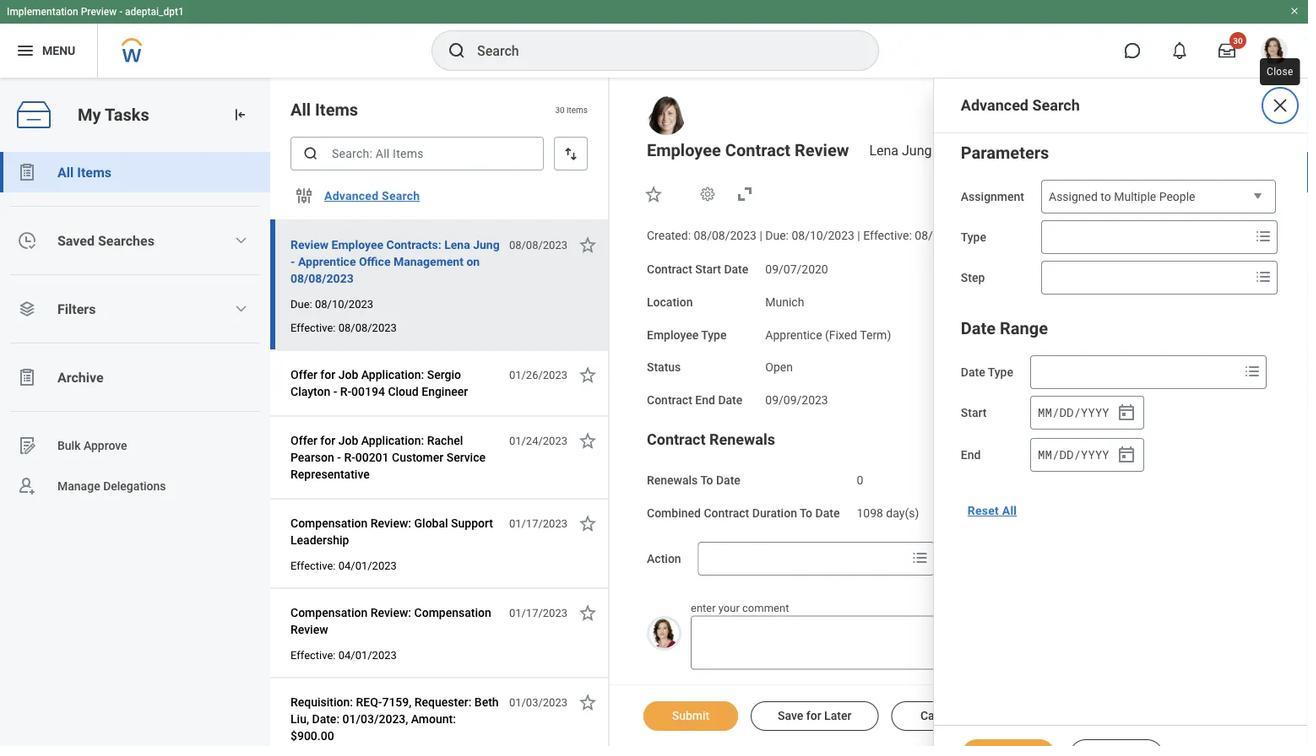 Task type: vqa. For each thing, say whether or not it's contained in the screenshot.
'DD' corresponding to Start
yes



Task type: describe. For each thing, give the bounding box(es) containing it.
implementation preview -   adeptai_dpt1
[[7, 6, 184, 18]]

clipboard image
[[17, 162, 37, 182]]

date up contract renewals
[[718, 393, 743, 407]]

contract renewals button
[[647, 431, 775, 449]]

for for pearson
[[320, 434, 335, 448]]

customer
[[392, 451, 444, 465]]

created: 08/08/2023 | due: 08/10/2023 | effective: 08/08/2023
[[647, 229, 978, 243]]

date down date range
[[961, 366, 985, 380]]

renewals to date
[[647, 473, 741, 487]]

end inside the date range group
[[961, 448, 981, 462]]

1098
[[857, 506, 883, 520]]

assigned
[[1049, 190, 1098, 204]]

contract up fullscreen icon
[[725, 140, 791, 160]]

contract start date element
[[765, 252, 828, 277]]

7159,
[[382, 695, 412, 709]]

offer for offer for job application: sergio clayton - r-00194 cloud engineer
[[291, 368, 317, 382]]

r- for 00201
[[344, 451, 355, 465]]

type for date type
[[988, 366, 1013, 380]]

offer for job application: rachel pearson - r-00201 customer service representative
[[291, 434, 486, 481]]

04/01/2023 for global
[[338, 560, 397, 572]]

contract end date element
[[765, 383, 828, 408]]

0 vertical spatial start
[[695, 262, 721, 276]]

configure image
[[294, 186, 314, 206]]

all items button
[[0, 152, 270, 193]]

search inside "dialog"
[[1032, 97, 1080, 114]]

lena jung element
[[869, 142, 942, 158]]

Type field
[[1042, 222, 1250, 253]]

sergio
[[427, 368, 461, 382]]

compensation review: compensation review button
[[291, 603, 500, 640]]

star image for compensation review: global support leadership
[[578, 513, 598, 534]]

assigned to multiple people
[[1049, 190, 1195, 204]]

09/07/2020
[[765, 262, 828, 276]]

mm / dd / yyyy for end
[[1038, 447, 1110, 463]]

contract start date
[[647, 262, 749, 276]]

amount:
[[411, 712, 456, 726]]

term)
[[860, 328, 891, 342]]

0 horizontal spatial end
[[695, 393, 715, 407]]

mm / dd / yyyy for start
[[1038, 405, 1110, 421]]

contract renewals
[[647, 431, 775, 449]]

munich element
[[765, 292, 804, 309]]

date range
[[961, 318, 1048, 338]]

effective: 04/01/2023 for compensation review: compensation review
[[291, 649, 397, 662]]

start group
[[1030, 396, 1144, 430]]

approve
[[84, 439, 127, 453]]

representative
[[291, 467, 370, 481]]

compensation review: global support leadership button
[[291, 513, 500, 551]]

to
[[1101, 190, 1111, 204]]

employee type
[[647, 328, 727, 342]]

requisition:
[[291, 695, 353, 709]]

contract for contract end date
[[647, 393, 692, 407]]

r- for 00194
[[340, 385, 351, 399]]

item list element
[[270, 78, 610, 747]]

people
[[1159, 190, 1195, 204]]

01/03/2023
[[509, 696, 568, 709]]

user plus image
[[17, 476, 37, 497]]

parameters
[[961, 143, 1049, 163]]

review employee contracts: lena jung - apprentice office management on 08/08/2023 button
[[291, 235, 500, 289]]

30 items
[[555, 105, 588, 115]]

clayton
[[291, 385, 330, 399]]

advanced search button
[[318, 179, 427, 213]]

enter your comment text field
[[691, 616, 961, 670]]

rename image
[[17, 436, 37, 456]]

1 horizontal spatial apprentice
[[765, 328, 822, 342]]

your
[[719, 602, 740, 615]]

requisition: req-7159, requester: beth liu, date: 01/03/2023, amount: $900.00
[[291, 695, 499, 743]]

1 horizontal spatial due:
[[765, 229, 789, 243]]

08/08/2023 inside review employee contracts: lena jung - apprentice office management on 08/08/2023
[[291, 272, 354, 285]]

offer for job application: rachel pearson - r-00201 customer service representative button
[[291, 431, 500, 485]]

prompts image for action
[[910, 548, 930, 568]]

apprentice inside review employee contracts: lena jung - apprentice office management on 08/08/2023
[[298, 255, 356, 269]]

on
[[467, 255, 480, 269]]

adeptai_dpt1
[[125, 6, 184, 18]]

combined contract duration to date element
[[857, 496, 919, 521]]

apprentice (fixed term) element
[[765, 325, 891, 342]]

due: inside item list element
[[291, 298, 312, 310]]

action bar region
[[610, 685, 1308, 747]]

apprentice (fixed term)
[[765, 328, 891, 342]]

lena inside review employee contracts: lena jung - apprentice office management on 08/08/2023
[[444, 238, 470, 252]]

my
[[78, 105, 101, 125]]

2 | from the left
[[858, 229, 860, 243]]

00194
[[351, 385, 385, 399]]

08/10/2023 inside item list element
[[315, 298, 373, 310]]

advanced search inside "dialog"
[[961, 97, 1080, 114]]

my tasks
[[78, 105, 149, 125]]

archive
[[57, 369, 104, 386]]

- inside banner
[[119, 6, 123, 18]]

contract renewals group
[[647, 430, 1274, 522]]

history
[[699, 684, 743, 700]]

review inside compensation review: compensation review
[[291, 623, 328, 637]]

1 horizontal spatial search image
[[447, 41, 467, 61]]

comment
[[742, 602, 789, 615]]

requisition: req-7159, requester: beth liu, date: 01/03/2023, amount: $900.00 button
[[291, 693, 500, 747]]

1 vertical spatial search image
[[302, 145, 319, 162]]

items inside item list element
[[315, 100, 358, 120]]

engineer
[[422, 385, 468, 399]]

compensation for compensation review: global support leadership
[[291, 516, 368, 530]]

star image for requisition: req-7159, requester: beth liu, date: 01/03/2023, amount: $900.00
[[578, 693, 598, 713]]

rachel
[[427, 434, 463, 448]]

1098 day(s)
[[857, 506, 919, 520]]

service
[[447, 451, 486, 465]]

search inside button
[[382, 189, 420, 203]]

profile logan mcneil element
[[1251, 32, 1298, 69]]

star image for review employee contracts: lena jung - apprentice office management on 08/08/2023
[[578, 235, 598, 255]]

beth
[[475, 695, 499, 709]]

end group
[[1030, 438, 1144, 472]]

close environment banner image
[[1290, 6, 1300, 16]]

1 vertical spatial renewals
[[647, 473, 698, 487]]

prompts image for date type
[[1242, 361, 1263, 382]]

implementation preview -   adeptai_dpt1 banner
[[0, 0, 1308, 78]]

day(s)
[[886, 506, 919, 520]]

all items inside item list element
[[291, 100, 358, 120]]

implementation
[[7, 6, 78, 18]]

contract for contract renewals
[[647, 431, 706, 449]]

leadership
[[291, 533, 349, 547]]

all inside button
[[57, 164, 74, 180]]

contract down 'renewals to date'
[[704, 506, 749, 520]]

parameters button
[[961, 143, 1049, 163]]

1 horizontal spatial 08/10/2023
[[792, 229, 855, 243]]

req-
[[356, 695, 382, 709]]

employee's photo (logan mcneil) image
[[647, 617, 682, 651]]

0 horizontal spatial to
[[700, 473, 713, 487]]

effective: 04/01/2023 for compensation review: global support leadership
[[291, 560, 397, 572]]

effective: 08/08/2023
[[291, 321, 397, 334]]

office
[[359, 255, 391, 269]]

date up date type
[[961, 318, 996, 338]]

compensation review: global support leadership
[[291, 516, 493, 547]]

bulk approve link
[[0, 426, 270, 466]]

date range group
[[961, 315, 1280, 474]]

transformation import image
[[231, 106, 248, 123]]

duration
[[752, 506, 797, 520]]

type inside parameters group
[[961, 231, 986, 245]]

cloud
[[388, 385, 419, 399]]

mm for start
[[1038, 405, 1052, 421]]

range
[[1000, 318, 1048, 338]]

jung inside review employee contracts: lena jung - apprentice office management on 08/08/2023
[[473, 238, 500, 252]]

requester:
[[415, 695, 472, 709]]

09/09/2023
[[765, 393, 828, 407]]

date range button
[[961, 318, 1048, 338]]

parameters group
[[961, 139, 1280, 295]]

yyyy for end
[[1081, 447, 1110, 463]]

1 horizontal spatial lena
[[869, 142, 899, 158]]

archive button
[[0, 357, 270, 398]]



Task type: locate. For each thing, give the bounding box(es) containing it.
pearson
[[291, 451, 334, 465]]

(fixed
[[825, 328, 857, 342]]

0 vertical spatial advanced
[[961, 97, 1029, 114]]

offer for offer for job application: rachel pearson - r-00201 customer service representative
[[291, 434, 317, 448]]

prompts image inside parameters group
[[1253, 267, 1274, 287]]

offer up pearson
[[291, 434, 317, 448]]

renewals down contract end date
[[709, 431, 775, 449]]

global
[[414, 516, 448, 530]]

0 vertical spatial due:
[[765, 229, 789, 243]]

0 horizontal spatial jung
[[473, 238, 500, 252]]

employee for employee contract review
[[647, 140, 721, 160]]

list containing all items
[[0, 152, 270, 507]]

0 vertical spatial advanced search
[[961, 97, 1080, 114]]

yyyy up end group on the bottom of the page
[[1081, 405, 1110, 421]]

1 horizontal spatial to
[[800, 506, 813, 520]]

to
[[700, 473, 713, 487], [800, 506, 813, 520]]

offer for job application: sergio clayton - r-00194 cloud engineer
[[291, 368, 468, 399]]

x image
[[1270, 95, 1290, 116]]

for up clayton
[[320, 368, 335, 382]]

type down date range
[[988, 366, 1013, 380]]

calendar image for end
[[1116, 445, 1137, 465]]

1 vertical spatial advanced search
[[324, 189, 420, 203]]

application: up cloud
[[361, 368, 424, 382]]

1 vertical spatial 08/10/2023
[[315, 298, 373, 310]]

advanced search dialog
[[933, 78, 1308, 747]]

01/24/2023
[[509, 435, 568, 447]]

- up representative
[[337, 451, 341, 465]]

advanced search up parameters button
[[961, 97, 1080, 114]]

date left 09/07/2020
[[724, 262, 749, 276]]

- inside the offer for job application: sergio clayton - r-00194 cloud engineer
[[333, 385, 337, 399]]

all right reset
[[1002, 504, 1017, 518]]

0 vertical spatial r-
[[340, 385, 351, 399]]

prompts image for step
[[1253, 267, 1274, 287]]

- up due: 08/10/2023
[[291, 255, 295, 269]]

1 vertical spatial apprentice
[[765, 328, 822, 342]]

1 vertical spatial jung
[[473, 238, 500, 252]]

close
[[1267, 66, 1294, 78]]

1 vertical spatial all
[[57, 164, 74, 180]]

employee inside review employee contracts: lena jung - apprentice office management on 08/08/2023
[[332, 238, 383, 252]]

my tasks element
[[0, 78, 270, 747]]

Step field
[[1042, 263, 1250, 293]]

mm / dd / yyyy inside start group
[[1038, 405, 1110, 421]]

for up pearson
[[320, 434, 335, 448]]

1 vertical spatial r-
[[344, 451, 355, 465]]

contracts:
[[386, 238, 441, 252]]

0 vertical spatial review:
[[371, 516, 411, 530]]

1 review: from the top
[[371, 516, 411, 530]]

0 horizontal spatial 08/10/2023
[[315, 298, 373, 310]]

star image
[[578, 365, 598, 385], [578, 693, 598, 713]]

mm up end group on the bottom of the page
[[1038, 405, 1052, 421]]

1 vertical spatial lena
[[444, 238, 470, 252]]

1 vertical spatial search
[[382, 189, 420, 203]]

0 vertical spatial for
[[320, 368, 335, 382]]

0 vertical spatial job
[[338, 368, 358, 382]]

- right the preview
[[119, 6, 123, 18]]

0 vertical spatial renewals
[[709, 431, 775, 449]]

mm inside start group
[[1038, 405, 1052, 421]]

1 01/17/2023 from the top
[[509, 517, 568, 530]]

job for 00194
[[338, 368, 358, 382]]

date
[[724, 262, 749, 276], [961, 318, 996, 338], [961, 366, 985, 380], [718, 393, 743, 407], [716, 473, 741, 487], [815, 506, 840, 520]]

1 horizontal spatial jung
[[902, 142, 932, 158]]

1 effective: 04/01/2023 from the top
[[291, 560, 397, 572]]

notifications large image
[[1171, 42, 1188, 59]]

employee
[[647, 140, 721, 160], [332, 238, 383, 252], [647, 328, 699, 342]]

items
[[315, 100, 358, 120], [77, 164, 112, 180]]

employee up office
[[332, 238, 383, 252]]

2 job from the top
[[338, 434, 358, 448]]

star image
[[644, 184, 664, 204], [578, 235, 598, 255], [578, 431, 598, 451], [578, 513, 598, 534], [578, 603, 598, 623]]

0 vertical spatial application:
[[361, 368, 424, 382]]

all
[[291, 100, 311, 120], [57, 164, 74, 180], [1002, 504, 1017, 518]]

contract up location
[[647, 262, 692, 276]]

2 yyyy from the top
[[1081, 447, 1110, 463]]

dd inside start group
[[1060, 405, 1074, 421]]

prompts image
[[1253, 267, 1274, 287], [1242, 361, 1263, 382], [910, 548, 930, 568]]

1 04/01/2023 from the top
[[338, 560, 397, 572]]

1 for from the top
[[320, 368, 335, 382]]

1 | from the left
[[760, 229, 762, 243]]

combined
[[647, 506, 701, 520]]

1 offer from the top
[[291, 368, 317, 382]]

/
[[1052, 405, 1059, 421], [1074, 405, 1081, 421], [1052, 447, 1059, 463], [1074, 447, 1081, 463]]

1 vertical spatial review:
[[371, 606, 411, 620]]

to down contract renewals button
[[700, 473, 713, 487]]

support
[[451, 516, 493, 530]]

0 horizontal spatial advanced
[[324, 189, 379, 203]]

1 horizontal spatial renewals
[[709, 431, 775, 449]]

0 vertical spatial items
[[315, 100, 358, 120]]

0 vertical spatial employee
[[647, 140, 721, 160]]

advanced inside "dialog"
[[961, 97, 1029, 114]]

combined contract duration to date
[[647, 506, 840, 520]]

due: up effective: 08/08/2023
[[291, 298, 312, 310]]

due:
[[765, 229, 789, 243], [291, 298, 312, 310]]

2 vertical spatial review
[[291, 623, 328, 637]]

application: up "00201"
[[361, 434, 424, 448]]

review: for global
[[371, 516, 411, 530]]

0 vertical spatial end
[[695, 393, 715, 407]]

bulk
[[57, 439, 81, 453]]

offer up clayton
[[291, 368, 317, 382]]

0 vertical spatial star image
[[578, 365, 598, 385]]

start down date type
[[961, 406, 987, 420]]

all right clipboard icon
[[57, 164, 74, 180]]

calendar image for start
[[1116, 403, 1137, 423]]

apprentice
[[298, 255, 356, 269], [765, 328, 822, 342]]

0 vertical spatial offer
[[291, 368, 317, 382]]

1 mm from the top
[[1038, 405, 1052, 421]]

review down configure icon at top
[[291, 238, 329, 252]]

application: inside the offer for job application: sergio clayton - r-00194 cloud engineer
[[361, 368, 424, 382]]

jung
[[902, 142, 932, 158], [473, 238, 500, 252]]

employee down employee's photo (lena jung)
[[647, 140, 721, 160]]

1 horizontal spatial start
[[961, 406, 987, 420]]

review: inside compensation review: global support leadership
[[371, 516, 411, 530]]

1 vertical spatial to
[[800, 506, 813, 520]]

advanced search down search: all items text box
[[324, 189, 420, 203]]

2 star image from the top
[[578, 693, 598, 713]]

0 vertical spatial calendar image
[[1116, 403, 1137, 423]]

review inside review employee contracts: lena jung - apprentice office management on 08/08/2023
[[291, 238, 329, 252]]

review: left global on the left of page
[[371, 516, 411, 530]]

start inside the date range group
[[961, 406, 987, 420]]

search image
[[447, 41, 467, 61], [302, 145, 319, 162]]

offer inside the offer for job application: rachel pearson - r-00201 customer service representative
[[291, 434, 317, 448]]

offer
[[291, 368, 317, 382], [291, 434, 317, 448]]

end up contract renewals
[[695, 393, 715, 407]]

Search: All Items text field
[[291, 137, 544, 171]]

manage delegations link
[[0, 466, 270, 507]]

1 vertical spatial 01/17/2023
[[509, 607, 568, 619]]

job up 00194 at the bottom left of the page
[[338, 368, 358, 382]]

r- inside the offer for job application: sergio clayton - r-00194 cloud engineer
[[340, 385, 351, 399]]

1 vertical spatial job
[[338, 434, 358, 448]]

0 horizontal spatial all items
[[57, 164, 112, 180]]

1 vertical spatial prompts image
[[1242, 361, 1263, 382]]

dd inside end group
[[1060, 447, 1074, 463]]

application: for customer
[[361, 434, 424, 448]]

for inside the offer for job application: sergio clayton - r-00194 cloud engineer
[[320, 368, 335, 382]]

mm / dd / yyyy up end group on the bottom of the page
[[1038, 405, 1110, 421]]

0 vertical spatial lena
[[869, 142, 899, 158]]

- inside review employee contracts: lena jung - apprentice office management on 08/08/2023
[[291, 255, 295, 269]]

1 yyyy from the top
[[1081, 405, 1110, 421]]

effective: 04/01/2023 down the leadership
[[291, 560, 397, 572]]

calendar image down start group
[[1116, 445, 1137, 465]]

0 vertical spatial effective: 04/01/2023
[[291, 560, 397, 572]]

yyyy inside start group
[[1081, 405, 1110, 421]]

1 vertical spatial due:
[[291, 298, 312, 310]]

r- up representative
[[344, 451, 355, 465]]

all items inside button
[[57, 164, 112, 180]]

search up parameters button
[[1032, 97, 1080, 114]]

compensation for compensation review: compensation review
[[291, 606, 368, 620]]

employee contract review
[[647, 140, 849, 160]]

liu,
[[291, 712, 309, 726]]

all right transformation import icon
[[291, 100, 311, 120]]

due: 08/10/2023
[[291, 298, 373, 310]]

renewals up the "combined"
[[647, 473, 698, 487]]

offer for job application: sergio clayton - r-00194 cloud engineer button
[[291, 365, 500, 402]]

1 horizontal spatial all items
[[291, 100, 358, 120]]

2 effective: 04/01/2023 from the top
[[291, 649, 397, 662]]

contract down status
[[647, 393, 692, 407]]

employee for employee type
[[647, 328, 699, 342]]

mm for end
[[1038, 447, 1052, 463]]

job up "00201"
[[338, 434, 358, 448]]

1 vertical spatial all items
[[57, 164, 112, 180]]

items inside button
[[77, 164, 112, 180]]

2 application: from the top
[[361, 434, 424, 448]]

0 horizontal spatial start
[[695, 262, 721, 276]]

end up reset
[[961, 448, 981, 462]]

2 vertical spatial all
[[1002, 504, 1017, 518]]

assignment
[[961, 190, 1024, 204]]

0 horizontal spatial advanced search
[[324, 189, 420, 203]]

0 vertical spatial apprentice
[[298, 255, 356, 269]]

compensation review: compensation review
[[291, 606, 491, 637]]

2 mm / dd / yyyy from the top
[[1038, 447, 1110, 463]]

0 horizontal spatial |
[[760, 229, 762, 243]]

0 vertical spatial all
[[291, 100, 311, 120]]

star image right 01/03/2023
[[578, 693, 598, 713]]

2 vertical spatial prompts image
[[910, 548, 930, 568]]

2 for from the top
[[320, 434, 335, 448]]

effective: 04/01/2023
[[291, 560, 397, 572], [291, 649, 397, 662]]

1 vertical spatial mm / dd / yyyy
[[1038, 447, 1110, 463]]

yyyy down start group
[[1081, 447, 1110, 463]]

manage delegations
[[57, 479, 166, 493]]

delegations
[[103, 479, 166, 493]]

1 vertical spatial end
[[961, 448, 981, 462]]

Action field
[[699, 544, 907, 574]]

1 dd from the top
[[1060, 405, 1074, 421]]

job for 00201
[[338, 434, 358, 448]]

calendar image inside start group
[[1116, 403, 1137, 423]]

apprentice down munich
[[765, 328, 822, 342]]

process history
[[647, 684, 743, 700]]

1 vertical spatial mm
[[1038, 447, 1052, 463]]

all inside button
[[1002, 504, 1017, 518]]

compensation inside compensation review: global support leadership
[[291, 516, 368, 530]]

search
[[1032, 97, 1080, 114], [382, 189, 420, 203]]

1 horizontal spatial end
[[961, 448, 981, 462]]

status
[[647, 361, 681, 375]]

1 mm / dd / yyyy from the top
[[1038, 405, 1110, 421]]

0 vertical spatial search image
[[447, 41, 467, 61]]

1 application: from the top
[[361, 368, 424, 382]]

2 01/17/2023 from the top
[[509, 607, 568, 619]]

enter
[[691, 602, 716, 615]]

01/17/2023 for compensation review: compensation review
[[509, 607, 568, 619]]

job inside the offer for job application: rachel pearson - r-00201 customer service representative
[[338, 434, 358, 448]]

offer inside the offer for job application: sergio clayton - r-00194 cloud engineer
[[291, 368, 317, 382]]

type for employee type
[[701, 328, 727, 342]]

type down contract start date
[[701, 328, 727, 342]]

04/01/2023
[[338, 560, 397, 572], [338, 649, 397, 662]]

advanced right configure icon at top
[[324, 189, 379, 203]]

process
[[647, 684, 696, 700]]

lena jung
[[869, 142, 932, 158]]

effective: 04/01/2023 up the 'requisition:'
[[291, 649, 397, 662]]

items
[[567, 105, 588, 115]]

1 vertical spatial items
[[77, 164, 112, 180]]

0 horizontal spatial items
[[77, 164, 112, 180]]

contract down contract end date
[[647, 431, 706, 449]]

open element
[[765, 357, 793, 375]]

contract for contract start date
[[647, 262, 692, 276]]

mm
[[1038, 405, 1052, 421], [1038, 447, 1052, 463]]

for for clayton
[[320, 368, 335, 382]]

0 vertical spatial type
[[961, 231, 986, 245]]

search down search: all items text box
[[382, 189, 420, 203]]

01/17/2023 for compensation review: global support leadership
[[509, 517, 568, 530]]

advanced up parameters button
[[961, 97, 1029, 114]]

preview
[[81, 6, 117, 18]]

renewals
[[709, 431, 775, 449], [647, 473, 698, 487]]

1 horizontal spatial all
[[291, 100, 311, 120]]

2 04/01/2023 from the top
[[338, 649, 397, 662]]

1 vertical spatial employee
[[332, 238, 383, 252]]

1 job from the top
[[338, 368, 358, 382]]

assigned to multiple people button
[[1041, 180, 1276, 215]]

apprentice up due: 08/10/2023
[[298, 255, 356, 269]]

04/01/2023 down compensation review: global support leadership
[[338, 560, 397, 572]]

reset
[[968, 504, 999, 518]]

date left 1098
[[815, 506, 840, 520]]

2 mm from the top
[[1038, 447, 1052, 463]]

08/10/2023 up contract start date element
[[792, 229, 855, 243]]

application: inside the offer for job application: rachel pearson - r-00201 customer service representative
[[361, 434, 424, 448]]

04/01/2023 for compensation
[[338, 649, 397, 662]]

0 horizontal spatial renewals
[[647, 473, 698, 487]]

1 vertical spatial start
[[961, 406, 987, 420]]

Date Type field
[[1031, 357, 1239, 388]]

dd for end
[[1060, 447, 1074, 463]]

prompts image
[[1253, 226, 1274, 247]]

1 horizontal spatial advanced
[[961, 97, 1029, 114]]

type
[[961, 231, 986, 245], [701, 328, 727, 342], [988, 366, 1013, 380]]

type inside the date range group
[[988, 366, 1013, 380]]

close tooltip
[[1257, 55, 1304, 89]]

0 vertical spatial all items
[[291, 100, 358, 120]]

2 offer from the top
[[291, 434, 317, 448]]

dd down start group
[[1060, 447, 1074, 463]]

mm / dd / yyyy inside end group
[[1038, 447, 1110, 463]]

calendar image inside end group
[[1116, 445, 1137, 465]]

review
[[795, 140, 849, 160], [291, 238, 329, 252], [291, 623, 328, 637]]

fullscreen image
[[735, 184, 755, 204]]

contract
[[725, 140, 791, 160], [647, 262, 692, 276], [647, 393, 692, 407], [647, 431, 706, 449], [704, 506, 749, 520]]

0 vertical spatial jung
[[902, 142, 932, 158]]

tasks
[[105, 105, 149, 125]]

review: for compensation
[[371, 606, 411, 620]]

type up step
[[961, 231, 986, 245]]

2 horizontal spatial type
[[988, 366, 1013, 380]]

star image right 01/26/2023
[[578, 365, 598, 385]]

list
[[0, 152, 270, 507]]

mm / dd / yyyy down start group
[[1038, 447, 1110, 463]]

review: down the compensation review: global support leadership button
[[371, 606, 411, 620]]

1 vertical spatial star image
[[578, 693, 598, 713]]

yyyy for start
[[1081, 405, 1110, 421]]

0 vertical spatial mm / dd / yyyy
[[1038, 405, 1110, 421]]

open
[[765, 361, 793, 375]]

dd for start
[[1060, 405, 1074, 421]]

1 star image from the top
[[578, 365, 598, 385]]

date type
[[961, 366, 1013, 380]]

job inside the offer for job application: sergio clayton - r-00194 cloud engineer
[[338, 368, 358, 382]]

advanced
[[961, 97, 1029, 114], [324, 189, 379, 203]]

2 review: from the top
[[371, 606, 411, 620]]

1 vertical spatial application:
[[361, 434, 424, 448]]

to right duration
[[800, 506, 813, 520]]

0 horizontal spatial apprentice
[[298, 255, 356, 269]]

date up combined contract duration to date
[[716, 473, 741, 487]]

1 vertical spatial advanced
[[324, 189, 379, 203]]

08/10/2023
[[792, 229, 855, 243], [315, 298, 373, 310]]

1 vertical spatial yyyy
[[1081, 447, 1110, 463]]

0 vertical spatial 08/10/2023
[[792, 229, 855, 243]]

inbox large image
[[1219, 42, 1236, 59]]

0 vertical spatial 01/17/2023
[[509, 517, 568, 530]]

r- right clayton
[[340, 385, 351, 399]]

for
[[320, 368, 335, 382], [320, 434, 335, 448]]

dd up end group on the bottom of the page
[[1060, 405, 1074, 421]]

r- inside the offer for job application: rachel pearson - r-00201 customer service representative
[[344, 451, 355, 465]]

review: inside compensation review: compensation review
[[371, 606, 411, 620]]

advanced search inside button
[[324, 189, 420, 203]]

0
[[857, 473, 863, 487]]

08/10/2023 up effective: 08/08/2023
[[315, 298, 373, 310]]

2 dd from the top
[[1060, 447, 1074, 463]]

1 horizontal spatial advanced search
[[961, 97, 1080, 114]]

2 vertical spatial employee
[[647, 328, 699, 342]]

action
[[647, 552, 681, 566]]

0 vertical spatial search
[[1032, 97, 1080, 114]]

reset all
[[968, 504, 1017, 518]]

review left lena jung
[[795, 140, 849, 160]]

step
[[961, 271, 985, 285]]

01/03/2023,
[[343, 712, 408, 726]]

reset all button
[[961, 494, 1024, 528]]

1 vertical spatial type
[[701, 328, 727, 342]]

renewals to date element
[[857, 463, 863, 488]]

due: up contract start date element
[[765, 229, 789, 243]]

date:
[[312, 712, 340, 726]]

clipboard image
[[17, 367, 37, 388]]

application: for cloud
[[361, 368, 424, 382]]

employee's photo (lena jung) image
[[647, 96, 686, 135]]

contract end date
[[647, 393, 743, 407]]

1 vertical spatial 04/01/2023
[[338, 649, 397, 662]]

1 horizontal spatial items
[[315, 100, 358, 120]]

for inside the offer for job application: rachel pearson - r-00201 customer service representative
[[320, 434, 335, 448]]

mm inside end group
[[1038, 447, 1052, 463]]

1 vertical spatial dd
[[1060, 447, 1074, 463]]

yyyy inside end group
[[1081, 447, 1110, 463]]

1 horizontal spatial type
[[961, 231, 986, 245]]

location
[[647, 295, 693, 309]]

all inside item list element
[[291, 100, 311, 120]]

star image for offer for job application: sergio clayton - r-00194 cloud engineer
[[578, 365, 598, 385]]

0 horizontal spatial lena
[[444, 238, 470, 252]]

advanced inside button
[[324, 189, 379, 203]]

0 vertical spatial review
[[795, 140, 849, 160]]

review employee contracts: lena jung - apprentice office management on 08/08/2023
[[291, 238, 500, 285]]

- inside the offer for job application: rachel pearson - r-00201 customer service representative
[[337, 451, 341, 465]]

0 vertical spatial dd
[[1060, 405, 1074, 421]]

0 vertical spatial mm
[[1038, 405, 1052, 421]]

employee down location
[[647, 328, 699, 342]]

1 vertical spatial review
[[291, 238, 329, 252]]

04/01/2023 down compensation review: compensation review at left
[[338, 649, 397, 662]]

1 horizontal spatial |
[[858, 229, 860, 243]]

$900.00
[[291, 729, 334, 743]]

calendar image
[[1116, 403, 1137, 423], [1116, 445, 1137, 465]]

- right clayton
[[333, 385, 337, 399]]

start up employee type
[[695, 262, 721, 276]]

0 vertical spatial yyyy
[[1081, 405, 1110, 421]]

0 horizontal spatial due:
[[291, 298, 312, 310]]

0 horizontal spatial type
[[701, 328, 727, 342]]

calendar image down date type field
[[1116, 403, 1137, 423]]

review up the 'requisition:'
[[291, 623, 328, 637]]

2 calendar image from the top
[[1116, 445, 1137, 465]]

1 horizontal spatial search
[[1032, 97, 1080, 114]]

star image for compensation review: compensation review
[[578, 603, 598, 623]]

1 calendar image from the top
[[1116, 403, 1137, 423]]

0 horizontal spatial search image
[[302, 145, 319, 162]]

mm down start group
[[1038, 447, 1052, 463]]

00201
[[355, 451, 389, 465]]



